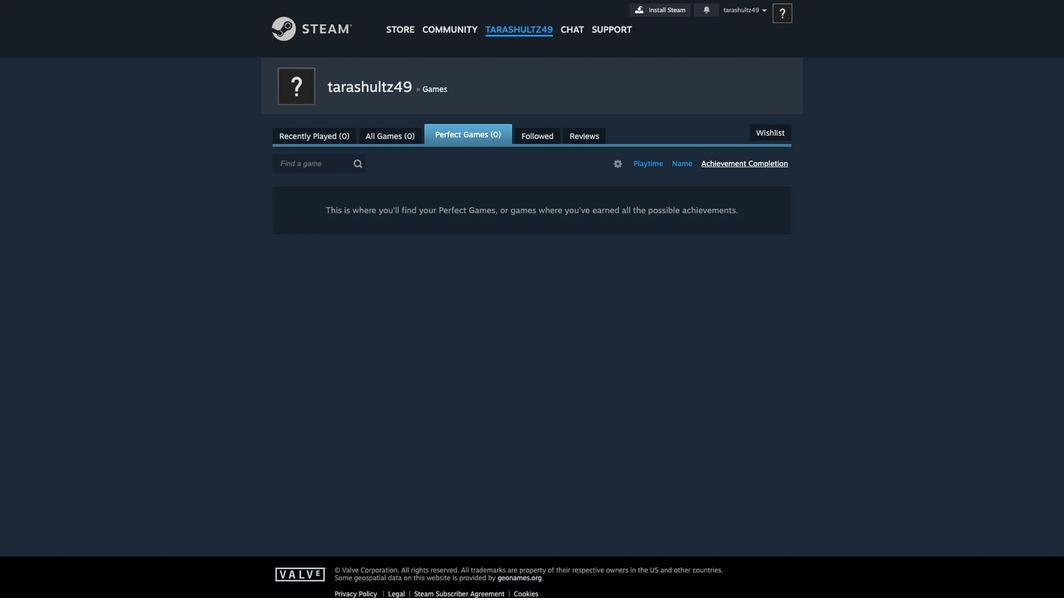 Task type: vqa. For each thing, say whether or not it's contained in the screenshot.
noise
no



Task type: locate. For each thing, give the bounding box(es) containing it.
games link
[[423, 84, 448, 94]]

install steam
[[649, 6, 686, 14]]

trademarks
[[471, 567, 506, 575]]

2 horizontal spatial (0)
[[491, 130, 501, 139]]

other
[[674, 567, 691, 575]]

completion
[[749, 159, 789, 168]]

store link
[[383, 0, 419, 40]]

1 vertical spatial the
[[638, 567, 648, 575]]

2 horizontal spatial games
[[464, 130, 489, 139]]

all right played
[[366, 131, 375, 141]]

tarashultz49 link
[[482, 0, 557, 40], [328, 78, 416, 95]]

all right reserved. on the left of page
[[461, 567, 469, 575]]

games for perfect games (0)
[[464, 130, 489, 139]]

1 vertical spatial tarashultz49
[[486, 24, 553, 35]]

all left rights
[[401, 567, 409, 575]]

0 vertical spatial tarashultz49
[[724, 6, 760, 14]]

(0) for all games (0)
[[404, 131, 415, 141]]

find
[[402, 205, 417, 216]]

2 horizontal spatial tarashultz49
[[724, 6, 760, 14]]

us
[[650, 567, 659, 575]]

0 horizontal spatial where
[[353, 205, 377, 216]]

(0) right played
[[339, 131, 350, 141]]

achievements.
[[683, 205, 739, 216]]

where left you'll
[[353, 205, 377, 216]]

the right 'all'
[[633, 205, 646, 216]]

their
[[556, 567, 571, 575]]

all games (0)
[[366, 131, 415, 141]]

where
[[353, 205, 377, 216], [539, 205, 563, 216]]

1 horizontal spatial tarashultz49
[[486, 24, 553, 35]]

rights
[[411, 567, 429, 575]]

recently
[[279, 131, 311, 141]]

tarashultz49 link left chat
[[482, 0, 557, 40]]

support
[[592, 24, 633, 35]]

on
[[404, 574, 412, 583]]

1 where from the left
[[353, 205, 377, 216]]

is
[[344, 205, 350, 216], [453, 574, 458, 583]]

perfect inside perfect games (0) link
[[436, 130, 461, 139]]

1 vertical spatial is
[[453, 574, 458, 583]]

tarashultz49 » games
[[328, 78, 448, 95]]

Find a game field
[[273, 155, 365, 173]]

reviews link
[[563, 128, 606, 144]]

reviews
[[570, 131, 600, 141]]

perfect down the games link
[[436, 130, 461, 139]]

perfect right your on the top of the page
[[439, 205, 467, 216]]

2 horizontal spatial all
[[461, 567, 469, 575]]

perfect
[[436, 130, 461, 139], [439, 205, 467, 216]]

tarashultz49
[[724, 6, 760, 14], [486, 24, 553, 35], [328, 78, 412, 95]]

your
[[419, 205, 437, 216]]

2 where from the left
[[539, 205, 563, 216]]

1 vertical spatial perfect
[[439, 205, 467, 216]]

0 horizontal spatial is
[[344, 205, 350, 216]]

this
[[326, 205, 342, 216]]

1 horizontal spatial (0)
[[404, 131, 415, 141]]

reserved.
[[431, 567, 459, 575]]

2 vertical spatial tarashultz49
[[328, 78, 412, 95]]

property
[[520, 567, 546, 575]]

games,
[[469, 205, 498, 216]]

1 horizontal spatial is
[[453, 574, 458, 583]]

(0)
[[491, 130, 501, 139], [339, 131, 350, 141], [404, 131, 415, 141]]

0 horizontal spatial (0)
[[339, 131, 350, 141]]

©
[[335, 567, 340, 575]]

1 horizontal spatial where
[[539, 205, 563, 216]]

is right the website
[[453, 574, 458, 583]]

all
[[622, 205, 631, 216]]

0 vertical spatial perfect
[[436, 130, 461, 139]]

(0) left followed
[[491, 130, 501, 139]]

0 horizontal spatial tarashultz49
[[328, 78, 412, 95]]

geospatial
[[354, 574, 386, 583]]

1 horizontal spatial games
[[423, 84, 448, 94]]

where left "you've"
[[539, 205, 563, 216]]

the right the in
[[638, 567, 648, 575]]

(0) down tarashultz49 » games
[[404, 131, 415, 141]]

all
[[366, 131, 375, 141], [401, 567, 409, 575], [461, 567, 469, 575]]

1 vertical spatial tarashultz49 link
[[328, 78, 416, 95]]

games
[[423, 84, 448, 94], [464, 130, 489, 139], [377, 131, 402, 141]]

1 horizontal spatial all
[[401, 567, 409, 575]]

0 horizontal spatial games
[[377, 131, 402, 141]]

chat link
[[557, 0, 588, 38]]

valve
[[342, 567, 359, 575]]

all games (0) link
[[359, 128, 422, 144]]

and
[[661, 567, 672, 575]]

recently played (0)
[[279, 131, 350, 141]]

the
[[633, 205, 646, 216], [638, 567, 648, 575]]

1 horizontal spatial tarashultz49 link
[[482, 0, 557, 40]]

tarashultz49 link up all games (0) on the left of page
[[328, 78, 416, 95]]

or
[[500, 205, 509, 216]]

store
[[387, 24, 415, 35]]

is right this
[[344, 205, 350, 216]]



Task type: describe. For each thing, give the bounding box(es) containing it.
you've
[[565, 205, 590, 216]]

(0) for perfect games (0)
[[491, 130, 501, 139]]

games for all games (0)
[[377, 131, 402, 141]]

steam
[[668, 6, 686, 14]]

© valve corporation. all rights reserved. all trademarks are property of their respective owners in the us and other countries. some geospatial data on this website is provided by geonames.org .
[[335, 567, 724, 583]]

0 horizontal spatial tarashultz49 link
[[328, 78, 416, 95]]

valve logo image
[[276, 568, 329, 583]]

community
[[423, 24, 478, 35]]

community link
[[419, 0, 482, 40]]

perfect games (0) link
[[425, 124, 513, 144]]

wishlist
[[757, 128, 785, 138]]

countries.
[[693, 567, 724, 575]]

the inside © valve corporation. all rights reserved. all trademarks are property of their respective owners in the us and other countries. some geospatial data on this website is provided by geonames.org .
[[638, 567, 648, 575]]

geonames.org link
[[498, 574, 542, 583]]

owners
[[606, 567, 629, 575]]

this is where you'll find your perfect games, or games where you've earned all the possible achievements.
[[326, 205, 739, 216]]

install
[[649, 6, 666, 14]]

in
[[631, 567, 636, 575]]

name button
[[669, 158, 696, 170]]

are
[[508, 567, 518, 575]]

playtime button
[[631, 158, 667, 170]]

geonames.org
[[498, 574, 542, 583]]

wishlist link
[[750, 125, 792, 141]]

recently played (0) link
[[273, 128, 356, 144]]

is inside © valve corporation. all rights reserved. all trademarks are property of their respective owners in the us and other countries. some geospatial data on this website is provided by geonames.org .
[[453, 574, 458, 583]]

you'll
[[379, 205, 399, 216]]

data
[[388, 574, 402, 583]]

perfect games (0)
[[436, 130, 501, 139]]

games
[[511, 205, 537, 216]]

corporation.
[[361, 567, 400, 575]]

by
[[488, 574, 496, 583]]

install steam link
[[630, 3, 691, 17]]

provided
[[460, 574, 487, 583]]

achievement completion
[[702, 159, 789, 168]]

played
[[313, 131, 337, 141]]

(0) for recently played (0)
[[339, 131, 350, 141]]

0 vertical spatial the
[[633, 205, 646, 216]]

name
[[672, 159, 693, 168]]

followed link
[[515, 128, 561, 144]]

.
[[542, 574, 544, 583]]

earned
[[593, 205, 620, 216]]

»
[[416, 83, 421, 94]]

games inside tarashultz49 » games
[[423, 84, 448, 94]]

of
[[548, 567, 554, 575]]

0 horizontal spatial all
[[366, 131, 375, 141]]

some
[[335, 574, 352, 583]]

playtime
[[634, 159, 664, 168]]

this
[[414, 574, 425, 583]]

respective
[[573, 567, 604, 575]]

0 vertical spatial tarashultz49 link
[[482, 0, 557, 40]]

chat
[[561, 24, 584, 35]]

website
[[427, 574, 451, 583]]

possible
[[649, 205, 680, 216]]

support link
[[588, 0, 636, 38]]

achievement
[[702, 159, 747, 168]]

followed
[[522, 131, 554, 141]]

0 vertical spatial is
[[344, 205, 350, 216]]

achievement completion button
[[698, 158, 792, 170]]



